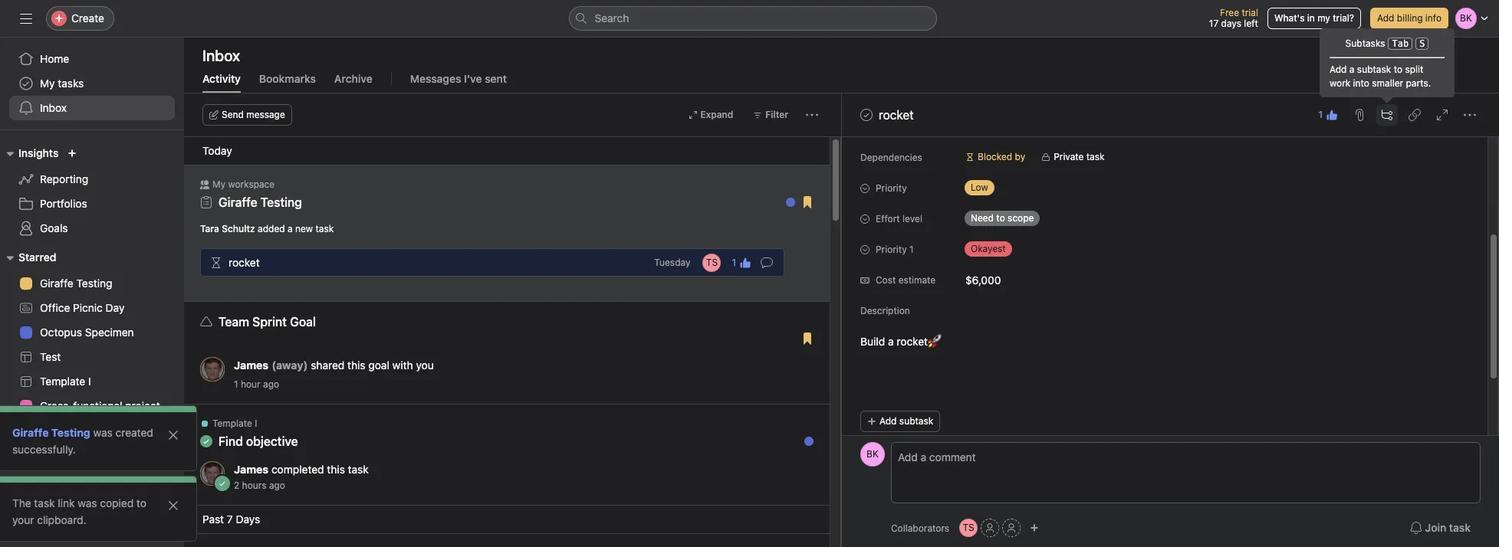Task type: vqa. For each thing, say whether or not it's contained in the screenshot.
rightmost a
yes



Task type: locate. For each thing, give the bounding box(es) containing it.
the task link was copied to your clipboard.
[[12, 497, 146, 527]]

2 vertical spatial template
[[40, 455, 85, 468]]

i down test link
[[88, 375, 91, 388]]

0 vertical spatial add
[[1377, 12, 1394, 24]]

blocked by
[[978, 151, 1025, 163]]

0 vertical spatial rocket
[[879, 108, 914, 122]]

octopus specimen link for picnic
[[9, 321, 175, 345]]

my for my workspace
[[212, 179, 225, 190]]

1 vertical spatial testing
[[76, 277, 112, 290]]

i
[[88, 375, 91, 388], [255, 418, 257, 429], [88, 455, 91, 468]]

ts button right the tuesday "button"
[[703, 253, 721, 272]]

0 vertical spatial project
[[125, 400, 160, 413]]

1 vertical spatial octopus specimen link
[[9, 498, 175, 523]]

cross- up link
[[40, 479, 73, 492]]

0 vertical spatial template
[[40, 375, 85, 388]]

a inside build a rocket🚀 main content
[[888, 335, 894, 348]]

i for 2nd template i link from the bottom of the page
[[88, 375, 91, 388]]

this
[[347, 359, 365, 372], [327, 463, 345, 476]]

add inside add subtask button
[[880, 416, 897, 427]]

giraffe inside starred element
[[40, 277, 73, 290]]

2 functional from the top
[[73, 479, 122, 492]]

1 vertical spatial rocket
[[229, 256, 260, 269]]

priority
[[876, 182, 907, 194], [876, 244, 907, 255]]

starred
[[18, 251, 56, 264]]

cross- up projects
[[40, 400, 73, 413]]

cross-functional project plan inside starred element
[[40, 400, 184, 413]]

giraffe down 'my workspace'
[[219, 196, 257, 209]]

giraffe up office
[[40, 277, 73, 290]]

my left workspace
[[212, 179, 225, 190]]

blocked by button
[[958, 146, 1032, 168]]

ago right hour
[[263, 379, 279, 390]]

projects element
[[0, 422, 184, 547]]

1 vertical spatial priority
[[876, 244, 907, 255]]

1 vertical spatial add
[[1330, 64, 1347, 75]]

starred element
[[0, 244, 184, 422]]

template inside projects element
[[40, 455, 85, 468]]

0 vertical spatial octopus specimen link
[[9, 321, 175, 345]]

2 vertical spatial giraffe
[[12, 426, 49, 439]]

1 horizontal spatial inbox
[[202, 47, 240, 64]]

1 horizontal spatial this
[[347, 359, 365, 372]]

octopus down office
[[40, 326, 82, 339]]

rocket
[[879, 108, 914, 122], [229, 256, 260, 269]]

0 vertical spatial specimen
[[85, 326, 134, 339]]

1 button
[[1314, 104, 1343, 126], [727, 252, 756, 273]]

james link up hours
[[234, 463, 269, 476]]

2 vertical spatial template i
[[40, 455, 91, 468]]

to left 'split'
[[1394, 64, 1402, 75]]

0 vertical spatial cross-
[[40, 400, 73, 413]]

0 vertical spatial james link
[[234, 359, 269, 372]]

project up 'copied' at the bottom left of page
[[125, 479, 160, 492]]

today
[[202, 144, 232, 157]]

starred button
[[0, 248, 56, 267]]

task left link
[[34, 497, 55, 510]]

specimen for picnic
[[85, 326, 134, 339]]

office
[[40, 301, 70, 314]]

tara
[[200, 223, 219, 235]]

1 vertical spatial inbox
[[40, 101, 67, 114]]

portfolios
[[40, 197, 87, 210]]

james inside james completed this task 2 hours ago
[[234, 463, 269, 476]]

1 vertical spatial cross-functional project plan
[[40, 479, 184, 492]]

private task
[[1054, 151, 1105, 163]]

0 vertical spatial ago
[[263, 379, 279, 390]]

to inside add a subtask to split work into smaller parts.
[[1394, 64, 1402, 75]]

1 vertical spatial plan
[[163, 479, 184, 492]]

i inside projects element
[[88, 455, 91, 468]]

1 priority from the top
[[876, 182, 907, 194]]

dependencies image
[[210, 256, 222, 269]]

giraffe testing up the successfully.
[[12, 426, 90, 439]]

0 vertical spatial template i link
[[9, 370, 175, 394]]

1 octopus specimen from the top
[[40, 326, 134, 339]]

1 vertical spatial project
[[125, 479, 160, 492]]

1 cross- from the top
[[40, 400, 73, 413]]

1 ja button from the top
[[200, 357, 225, 382]]

1 vertical spatial 1 button
[[727, 252, 756, 273]]

template down projects
[[40, 455, 85, 468]]

cross-functional project plan link up was created successfully.
[[9, 394, 184, 419]]

james link up hour
[[234, 359, 269, 372]]

dependencies
[[860, 152, 922, 163]]

ts button right collaborators
[[959, 519, 978, 538]]

0 vertical spatial ja
[[207, 363, 217, 375]]

cross- inside starred element
[[40, 400, 73, 413]]

2 vertical spatial a
[[888, 335, 894, 348]]

left
[[1244, 18, 1258, 29]]

1 ja from the top
[[207, 363, 217, 375]]

octopus for cross-
[[40, 504, 82, 517]]

to right 'copied' at the bottom left of page
[[136, 497, 146, 510]]

close image
[[167, 429, 179, 442]]

hour
[[241, 379, 260, 390]]

this left goal at the bottom left of the page
[[347, 359, 365, 372]]

Completed checkbox
[[857, 106, 876, 124]]

add for add a subtask to split work into smaller parts.
[[1330, 64, 1347, 75]]

task right new
[[316, 223, 334, 235]]

find objective
[[219, 435, 298, 449]]

0 horizontal spatial ts button
[[703, 253, 721, 272]]

specimen right link
[[85, 504, 134, 517]]

plan up close image at left bottom
[[163, 479, 184, 492]]

ja button left hour
[[200, 357, 225, 382]]

james for template
[[234, 463, 269, 476]]

2 octopus from the top
[[40, 504, 82, 517]]

2 james link from the top
[[234, 463, 269, 476]]

priority down effort
[[876, 244, 907, 255]]

priority for priority 1
[[876, 244, 907, 255]]

0 vertical spatial priority
[[876, 182, 907, 194]]

0 horizontal spatial my
[[40, 77, 55, 90]]

i right the successfully.
[[88, 455, 91, 468]]

task right join
[[1449, 521, 1471, 534]]

james
[[234, 359, 269, 372], [234, 463, 269, 476]]

template
[[40, 375, 85, 388], [212, 418, 252, 429], [40, 455, 85, 468]]

task inside build a rocket🚀 main content
[[1086, 151, 1105, 163]]

giraffe testing link down workspace
[[219, 196, 302, 209]]

goals link
[[9, 216, 175, 241]]

subtask inside add a subtask to split work into smaller parts.
[[1357, 64, 1391, 75]]

0 vertical spatial 1 button
[[1314, 104, 1343, 126]]

1 vertical spatial subtask
[[899, 416, 933, 427]]

tab
[[1392, 38, 1409, 49]]

i for 1st template i link from the bottom
[[88, 455, 91, 468]]

a right build
[[888, 335, 894, 348]]

template i down test
[[40, 375, 91, 388]]

james completed this task 2 hours ago
[[234, 463, 369, 492]]

1 project from the top
[[125, 400, 160, 413]]

priority down dependencies
[[876, 182, 907, 194]]

cross-functional project plan link inside projects element
[[9, 474, 184, 498]]

subtask
[[1357, 64, 1391, 75], [899, 416, 933, 427]]

new image
[[68, 149, 77, 158]]

giraffe testing up "office picnic day"
[[40, 277, 112, 290]]

0 vertical spatial cross-functional project plan link
[[9, 394, 184, 419]]

parts.
[[1406, 77, 1431, 89]]

ago right hours
[[269, 480, 285, 492]]

1 vertical spatial specimen
[[85, 504, 134, 517]]

template i inside projects element
[[40, 455, 91, 468]]

template down test
[[40, 375, 85, 388]]

task inside the task link was copied to your clipboard.
[[34, 497, 55, 510]]

was right link
[[78, 497, 97, 510]]

0 vertical spatial functional
[[73, 400, 122, 413]]

functional inside starred element
[[73, 400, 122, 413]]

low button
[[958, 177, 1051, 199]]

to right need
[[996, 212, 1005, 224]]

2 james from the top
[[234, 463, 269, 476]]

what's in my trial? button
[[1267, 8, 1361, 29]]

0 vertical spatial plan
[[163, 400, 184, 413]]

octopus for office
[[40, 326, 82, 339]]

blocked
[[978, 151, 1012, 163]]

1 vertical spatial template i link
[[9, 449, 175, 474]]

1 button left 0 comments image
[[727, 252, 756, 273]]

build a rocket🚀 main content
[[842, 0, 1488, 544]]

past
[[202, 513, 224, 526]]

0 vertical spatial a
[[1349, 64, 1355, 75]]

giraffe testing inside giraffe testing link
[[40, 277, 112, 290]]

1 vertical spatial ja button
[[200, 462, 225, 486]]

1 vertical spatial ja
[[207, 468, 217, 479]]

octopus inside starred element
[[40, 326, 82, 339]]

my for my tasks
[[40, 77, 55, 90]]

add left billing
[[1377, 12, 1394, 24]]

0 vertical spatial i
[[88, 375, 91, 388]]

filter button
[[746, 104, 795, 126]]

add up the bk button
[[880, 416, 897, 427]]

2 template i link from the top
[[9, 449, 175, 474]]

giraffe testing down workspace
[[219, 196, 302, 209]]

0 horizontal spatial this
[[327, 463, 345, 476]]

octopus specimen for functional
[[40, 504, 134, 517]]

ts
[[706, 256, 718, 268], [963, 522, 974, 534]]

insights element
[[0, 140, 184, 244]]

1 vertical spatial template
[[212, 418, 252, 429]]

2 priority from the top
[[876, 244, 907, 255]]

successfully.
[[12, 443, 76, 456]]

1 james from the top
[[234, 359, 269, 372]]

inbox inside inbox link
[[40, 101, 67, 114]]

task inside 'button'
[[1449, 521, 1471, 534]]

0 vertical spatial giraffe testing link
[[219, 196, 302, 209]]

plan up close icon
[[163, 400, 184, 413]]

my left tasks
[[40, 77, 55, 90]]

1 vertical spatial was
[[78, 497, 97, 510]]

cost
[[876, 275, 896, 286]]

was left created
[[93, 426, 113, 439]]

1 cross-functional project plan from the top
[[40, 400, 184, 413]]

add inside add a subtask to split work into smaller parts.
[[1330, 64, 1347, 75]]

link
[[58, 497, 75, 510]]

add inside add billing info button
[[1377, 12, 1394, 24]]

my
[[40, 77, 55, 90], [212, 179, 225, 190]]

1 vertical spatial ts
[[963, 522, 974, 534]]

a inside add a subtask to split work into smaller parts.
[[1349, 64, 1355, 75]]

1 vertical spatial functional
[[73, 479, 122, 492]]

0 vertical spatial octopus
[[40, 326, 82, 339]]

james up hours
[[234, 463, 269, 476]]

giraffe up the successfully.
[[12, 426, 49, 439]]

0 vertical spatial james
[[234, 359, 269, 372]]

functional up was created successfully.
[[73, 400, 122, 413]]

0 horizontal spatial a
[[288, 223, 293, 235]]

0 vertical spatial my
[[40, 77, 55, 90]]

1 horizontal spatial 1 button
[[1314, 104, 1343, 126]]

2 octopus specimen from the top
[[40, 504, 134, 517]]

template i inside starred element
[[40, 375, 91, 388]]

2 horizontal spatial add
[[1377, 12, 1394, 24]]

template i link up 'copied' at the bottom left of page
[[9, 449, 175, 474]]

completed image
[[857, 106, 876, 124]]

ja
[[207, 363, 217, 375], [207, 468, 217, 479]]

1 horizontal spatial a
[[888, 335, 894, 348]]

was inside was created successfully.
[[93, 426, 113, 439]]

template for 2nd template i link from the bottom of the page
[[40, 375, 85, 388]]

rocket right completed checkbox
[[879, 108, 914, 122]]

create
[[71, 12, 104, 25]]

my inside global "element"
[[40, 77, 55, 90]]

giraffe testing link up "picnic"
[[9, 271, 175, 296]]

build
[[860, 335, 885, 348]]

into
[[1353, 77, 1369, 89]]

2 ja from the top
[[207, 468, 217, 479]]

0 vertical spatial cross-functional project plan
[[40, 400, 184, 413]]

free trial 17 days left
[[1209, 7, 1258, 29]]

1 horizontal spatial subtask
[[1357, 64, 1391, 75]]

add a subtask to split work into smaller parts.
[[1330, 64, 1431, 89]]

subtasks
[[1345, 38, 1385, 49]]

rocket🚀
[[897, 335, 942, 348]]

functional up 'copied' at the bottom left of page
[[73, 479, 122, 492]]

1 vertical spatial james
[[234, 463, 269, 476]]

2 specimen from the top
[[85, 504, 134, 517]]

archive
[[334, 72, 372, 85]]

1 vertical spatial octopus specimen
[[40, 504, 134, 517]]

full screen image
[[1436, 109, 1448, 121]]

template i link down test
[[9, 370, 175, 394]]

task for the task link was copied to your clipboard.
[[34, 497, 55, 510]]

ago
[[263, 379, 279, 390], [269, 480, 285, 492]]

add up work
[[1330, 64, 1347, 75]]

testing up office picnic day link
[[76, 277, 112, 290]]

projects
[[18, 429, 60, 442]]

cross-functional project plan up 'copied' at the bottom left of page
[[40, 479, 184, 492]]

specimen down day
[[85, 326, 134, 339]]

1 vertical spatial template i
[[212, 418, 257, 429]]

scope
[[1008, 212, 1034, 224]]

build a rocket🚀
[[860, 335, 942, 348]]

2 cross- from the top
[[40, 479, 73, 492]]

task right private at top
[[1086, 151, 1105, 163]]

1 vertical spatial cross-functional project plan link
[[9, 474, 184, 498]]

1 vertical spatial james link
[[234, 463, 269, 476]]

0 vertical spatial to
[[1394, 64, 1402, 75]]

1 specimen from the top
[[85, 326, 134, 339]]

2 octopus specimen link from the top
[[9, 498, 175, 523]]

1 horizontal spatial my
[[212, 179, 225, 190]]

ja button left 2
[[200, 462, 225, 486]]

0 vertical spatial octopus specimen
[[40, 326, 134, 339]]

cross-functional project plan inside projects element
[[40, 479, 184, 492]]

1 left hour
[[234, 379, 238, 390]]

1 vertical spatial to
[[996, 212, 1005, 224]]

0 vertical spatial subtask
[[1357, 64, 1391, 75]]

task for private task
[[1086, 151, 1105, 163]]

0 vertical spatial was
[[93, 426, 113, 439]]

2 horizontal spatial a
[[1349, 64, 1355, 75]]

cross-functional project plan
[[40, 400, 184, 413], [40, 479, 184, 492]]

0 vertical spatial this
[[347, 359, 365, 372]]

0 horizontal spatial subtask
[[899, 416, 933, 427]]

ts right the tuesday "button"
[[706, 256, 718, 268]]

a left new
[[288, 223, 293, 235]]

0 horizontal spatial 1 button
[[727, 252, 756, 273]]

0 vertical spatial ja button
[[200, 357, 225, 382]]

testing up added
[[260, 196, 302, 209]]

reporting
[[40, 173, 88, 186]]

project
[[125, 400, 160, 413], [125, 479, 160, 492]]

task right the completed
[[348, 463, 369, 476]]

testing up the successfully.
[[51, 426, 90, 439]]

1 horizontal spatial ts
[[963, 522, 974, 534]]

archive notification image
[[797, 320, 809, 332]]

0 horizontal spatial to
[[136, 497, 146, 510]]

1 vertical spatial ts button
[[959, 519, 978, 538]]

1 vertical spatial giraffe testing
[[40, 277, 112, 290]]

project up created
[[125, 400, 160, 413]]

ago inside james completed this task 2 hours ago
[[269, 480, 285, 492]]

this inside james completed this task 2 hours ago
[[327, 463, 345, 476]]

cross-functional project plan up created
[[40, 400, 184, 413]]

james link
[[234, 359, 269, 372], [234, 463, 269, 476]]

2 plan from the top
[[163, 479, 184, 492]]

1 button left attachments: add a file to this task, rocket image
[[1314, 104, 1343, 126]]

1 functional from the top
[[73, 400, 122, 413]]

tooltip
[[1320, 29, 1454, 101]]

1 vertical spatial my
[[212, 179, 225, 190]]

1 vertical spatial cross-
[[40, 479, 73, 492]]

this inside james (away) shared this goal with you 1 hour ago
[[347, 359, 365, 372]]

hide sidebar image
[[20, 12, 32, 25]]

created
[[115, 426, 153, 439]]

0 vertical spatial giraffe testing
[[219, 196, 302, 209]]

office picnic day link
[[9, 296, 175, 321]]

0 vertical spatial testing
[[260, 196, 302, 209]]

template i down projects
[[40, 455, 91, 468]]

a up into
[[1349, 64, 1355, 75]]

ts right collaborators
[[963, 522, 974, 534]]

james inside james (away) shared this goal with you 1 hour ago
[[234, 359, 269, 372]]

expand button
[[681, 104, 740, 126]]

task
[[1086, 151, 1105, 163], [316, 223, 334, 235], [348, 463, 369, 476], [34, 497, 55, 510], [1449, 521, 1471, 534]]

1 horizontal spatial add
[[1330, 64, 1347, 75]]

more actions for this task image
[[1464, 109, 1476, 121]]

rocket right dependencies icon
[[229, 256, 260, 269]]

cross- inside projects element
[[40, 479, 73, 492]]

1 inside build a rocket🚀 main content
[[909, 244, 914, 255]]

template for 1st template i link from the bottom
[[40, 455, 85, 468]]

0 horizontal spatial inbox
[[40, 101, 67, 114]]

0 horizontal spatial add
[[880, 416, 897, 427]]

1 vertical spatial giraffe
[[40, 277, 73, 290]]

1 octopus from the top
[[40, 326, 82, 339]]

specimen inside starred element
[[85, 326, 134, 339]]

2 cross-functional project plan from the top
[[40, 479, 184, 492]]

specimen inside projects element
[[85, 504, 134, 517]]

Cost estimate text field
[[958, 266, 1143, 294]]

giraffe testing link up the successfully.
[[12, 426, 90, 439]]

2 vertical spatial to
[[136, 497, 146, 510]]

activity link
[[202, 72, 241, 93]]

my
[[1317, 12, 1330, 24]]

octopus specimen inside projects element
[[40, 504, 134, 517]]

octopus inside projects element
[[40, 504, 82, 517]]

a for add
[[1349, 64, 1355, 75]]

giraffe testing link
[[219, 196, 302, 209], [9, 271, 175, 296], [12, 426, 90, 439]]

trial
[[1242, 7, 1258, 18]]

test
[[40, 350, 61, 363]]

1 plan from the top
[[163, 400, 184, 413]]

cross-functional project plan link down was created successfully.
[[9, 474, 184, 498]]

by
[[1015, 151, 1025, 163]]

template i for 2nd template i link from the bottom of the page
[[40, 375, 91, 388]]

2 vertical spatial add
[[880, 416, 897, 427]]

octopus up invite at the bottom
[[40, 504, 82, 517]]

global element
[[0, 38, 184, 130]]

1 vertical spatial a
[[288, 223, 293, 235]]

add
[[1377, 12, 1394, 24], [1330, 64, 1347, 75], [880, 416, 897, 427]]

functional
[[73, 400, 122, 413], [73, 479, 122, 492]]

template up find objective
[[212, 418, 252, 429]]

1 vertical spatial octopus
[[40, 504, 82, 517]]

i up find objective
[[255, 418, 257, 429]]

days
[[1221, 18, 1241, 29]]

1 octopus specimen link from the top
[[9, 321, 175, 345]]

i inside starred element
[[88, 375, 91, 388]]

template i up find objective
[[212, 418, 257, 429]]

template inside starred element
[[40, 375, 85, 388]]

this right the completed
[[327, 463, 345, 476]]

2 cross-functional project plan link from the top
[[9, 474, 184, 498]]

octopus specimen inside starred element
[[40, 326, 134, 339]]

was created successfully.
[[12, 426, 153, 456]]

the
[[12, 497, 31, 510]]

1 vertical spatial ago
[[269, 480, 285, 492]]

0 vertical spatial ts
[[706, 256, 718, 268]]

inbox up the 'activity'
[[202, 47, 240, 64]]

testing inside starred element
[[76, 277, 112, 290]]

james up hour
[[234, 359, 269, 372]]

billing
[[1397, 12, 1423, 24]]

inbox down my tasks
[[40, 101, 67, 114]]

0 vertical spatial template i
[[40, 375, 91, 388]]

0 horizontal spatial ts
[[706, 256, 718, 268]]

subtask inside button
[[899, 416, 933, 427]]

1 down level
[[909, 244, 914, 255]]



Task type: describe. For each thing, give the bounding box(es) containing it.
to inside the task link was copied to your clipboard.
[[136, 497, 146, 510]]

more actions image
[[806, 109, 818, 121]]

2
[[234, 480, 239, 492]]

collaborators
[[891, 523, 949, 534]]

schultz
[[222, 223, 255, 235]]

insights button
[[0, 144, 59, 163]]

clipboard.
[[37, 514, 86, 527]]

1 template i link from the top
[[9, 370, 175, 394]]

okayest
[[971, 243, 1006, 255]]

need to scope button
[[958, 208, 1062, 229]]

workspace
[[228, 179, 275, 190]]

filter
[[766, 109, 788, 120]]

rocket inside dialog
[[879, 108, 914, 122]]

ago inside james (away) shared this goal with you 1 hour ago
[[263, 379, 279, 390]]

1 inside james (away) shared this goal with you 1 hour ago
[[234, 379, 238, 390]]

add subtask button
[[860, 411, 940, 432]]

bk button
[[860, 442, 885, 467]]

copy task link image
[[1409, 109, 1421, 121]]

tooltip containing subtasks
[[1320, 29, 1454, 101]]

0 vertical spatial giraffe
[[219, 196, 257, 209]]

low
[[971, 182, 988, 193]]

2 ja button from the top
[[200, 462, 225, 486]]

0 comments image
[[761, 256, 773, 269]]

functional inside projects element
[[73, 479, 122, 492]]

effort
[[876, 213, 900, 225]]

messages
[[410, 72, 461, 85]]

projects button
[[0, 426, 60, 445]]

send message button
[[202, 104, 292, 126]]

template i for 1st template i link from the bottom
[[40, 455, 91, 468]]

plan inside starred element
[[163, 400, 184, 413]]

create button
[[46, 6, 114, 31]]

join task
[[1425, 521, 1471, 534]]

goal
[[368, 359, 389, 372]]

2 vertical spatial testing
[[51, 426, 90, 439]]

add billing info
[[1377, 12, 1442, 24]]

portfolios link
[[9, 192, 175, 216]]

what's
[[1274, 12, 1305, 24]]

hours
[[242, 480, 266, 492]]

tuesday button
[[654, 257, 690, 268]]

priority for priority
[[876, 182, 907, 194]]

join task button
[[1400, 515, 1481, 542]]

picnic
[[73, 301, 103, 314]]

was inside the task link was copied to your clipboard.
[[78, 497, 97, 510]]

task inside james completed this task 2 hours ago
[[348, 463, 369, 476]]

bk
[[867, 449, 879, 460]]

trial?
[[1333, 12, 1354, 24]]

attachments: add a file to this task, rocket image
[[1353, 109, 1366, 121]]

specimen for functional
[[85, 504, 134, 517]]

invite
[[43, 521, 71, 534]]

ts inside rocket dialog
[[963, 522, 974, 534]]

my tasks
[[40, 77, 84, 90]]

add for add billing info
[[1377, 12, 1394, 24]]

need
[[971, 212, 994, 224]]

sent
[[485, 72, 507, 85]]

sprint goal
[[252, 315, 316, 329]]

test link
[[9, 345, 175, 370]]

my tasks link
[[9, 71, 175, 96]]

what's in my trial?
[[1274, 12, 1354, 24]]

james for team
[[234, 359, 269, 372]]

add for add subtask
[[880, 416, 897, 427]]

level
[[903, 213, 922, 225]]

task for join task
[[1449, 521, 1471, 534]]

tara schultz added a new task
[[200, 223, 334, 235]]

smaller
[[1372, 77, 1403, 89]]

cost estimate
[[876, 275, 936, 286]]

archive link
[[334, 72, 372, 93]]

with
[[392, 359, 413, 372]]

0 horizontal spatial rocket
[[229, 256, 260, 269]]

a for build
[[888, 335, 894, 348]]

my workspace
[[212, 179, 275, 190]]

17
[[1209, 18, 1219, 29]]

1 vertical spatial i
[[255, 418, 257, 429]]

goals
[[40, 222, 68, 235]]

i've
[[464, 72, 482, 85]]

close image
[[167, 500, 179, 512]]

team sprint goal
[[219, 315, 316, 329]]

s
[[1419, 38, 1425, 49]]

home
[[40, 52, 69, 65]]

work
[[1330, 77, 1351, 89]]

team
[[219, 315, 249, 329]]

2 vertical spatial giraffe testing link
[[12, 426, 90, 439]]

completed
[[271, 463, 324, 476]]

1 james link from the top
[[234, 359, 269, 372]]

home link
[[9, 47, 175, 71]]

bookmarks
[[259, 72, 316, 85]]

search
[[595, 12, 629, 25]]

activity
[[202, 72, 241, 85]]

2 vertical spatial giraffe testing
[[12, 426, 90, 439]]

0 vertical spatial ts button
[[703, 253, 721, 272]]

added
[[258, 223, 285, 235]]

in
[[1307, 12, 1315, 24]]

project inside starred element
[[125, 400, 160, 413]]

1 left 0 comments image
[[732, 256, 736, 268]]

james (away) shared this goal with you 1 hour ago
[[234, 359, 434, 390]]

messages i've sent link
[[410, 72, 507, 93]]

(away)
[[272, 359, 308, 372]]

add subtask
[[880, 416, 933, 427]]

okayest button
[[958, 238, 1051, 260]]

1 vertical spatial giraffe testing link
[[9, 271, 175, 296]]

you
[[416, 359, 434, 372]]

shared
[[311, 359, 345, 372]]

your
[[12, 514, 34, 527]]

plan inside projects element
[[163, 479, 184, 492]]

free
[[1220, 7, 1239, 18]]

join
[[1425, 521, 1446, 534]]

expand
[[700, 109, 733, 120]]

split
[[1405, 64, 1423, 75]]

1 cross-functional project plan link from the top
[[9, 394, 184, 419]]

search button
[[569, 6, 937, 31]]

invite button
[[15, 514, 81, 541]]

add or remove collaborators image
[[1030, 524, 1039, 533]]

1 horizontal spatial ts button
[[959, 519, 978, 538]]

octopus specimen for picnic
[[40, 326, 134, 339]]

bookmarks link
[[259, 72, 316, 93]]

2 project from the top
[[125, 479, 160, 492]]

search list box
[[569, 6, 937, 31]]

octopus specimen link for functional
[[9, 498, 175, 523]]

to inside dropdown button
[[996, 212, 1005, 224]]

reporting link
[[9, 167, 175, 192]]

rocket dialog
[[842, 0, 1499, 547]]

1 left attachments: add a file to this task, rocket image
[[1318, 109, 1323, 120]]

new
[[295, 223, 313, 235]]

add subtask image
[[1381, 109, 1393, 121]]

messages i've sent
[[410, 72, 507, 85]]

tuesday
[[654, 257, 690, 268]]



